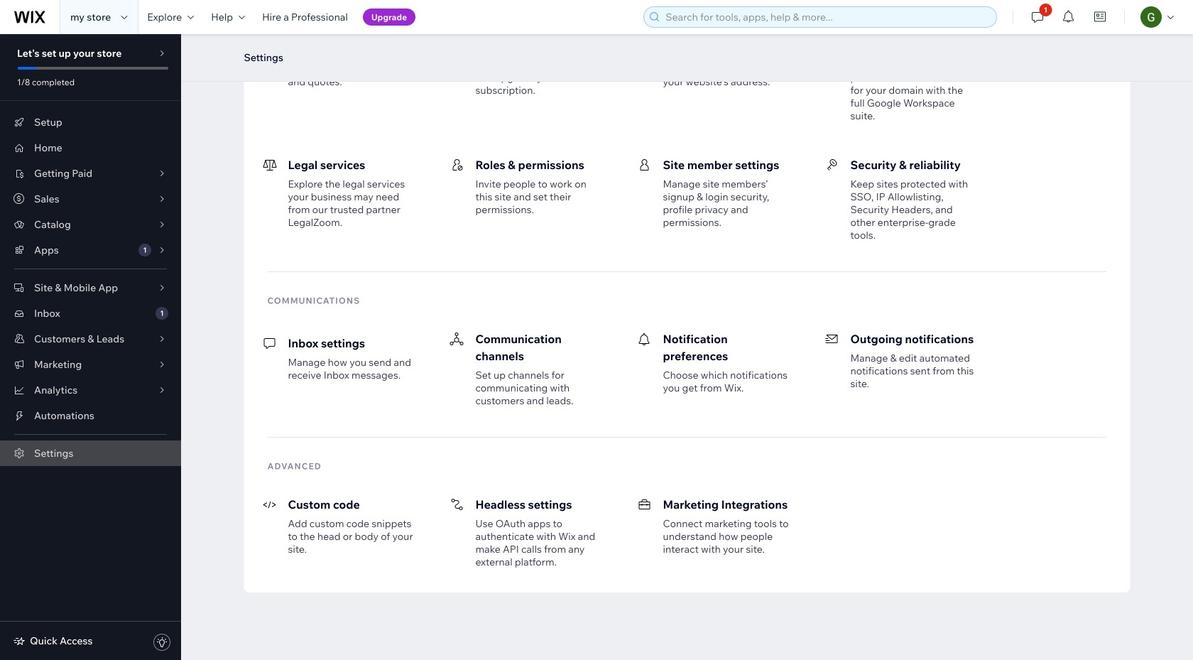 Task type: vqa. For each thing, say whether or not it's contained in the screenshot.
The "Advanced-Section" ELEMENT
yes



Task type: describe. For each thing, give the bounding box(es) containing it.
communications-section element
[[257, 309, 1118, 420]]

sidebar element
[[0, 34, 181, 660]]

advanced-section element
[[257, 475, 1118, 581]]

Search for tools, apps, help & more... field
[[662, 7, 993, 27]]

general-section element
[[257, 0, 1118, 254]]



